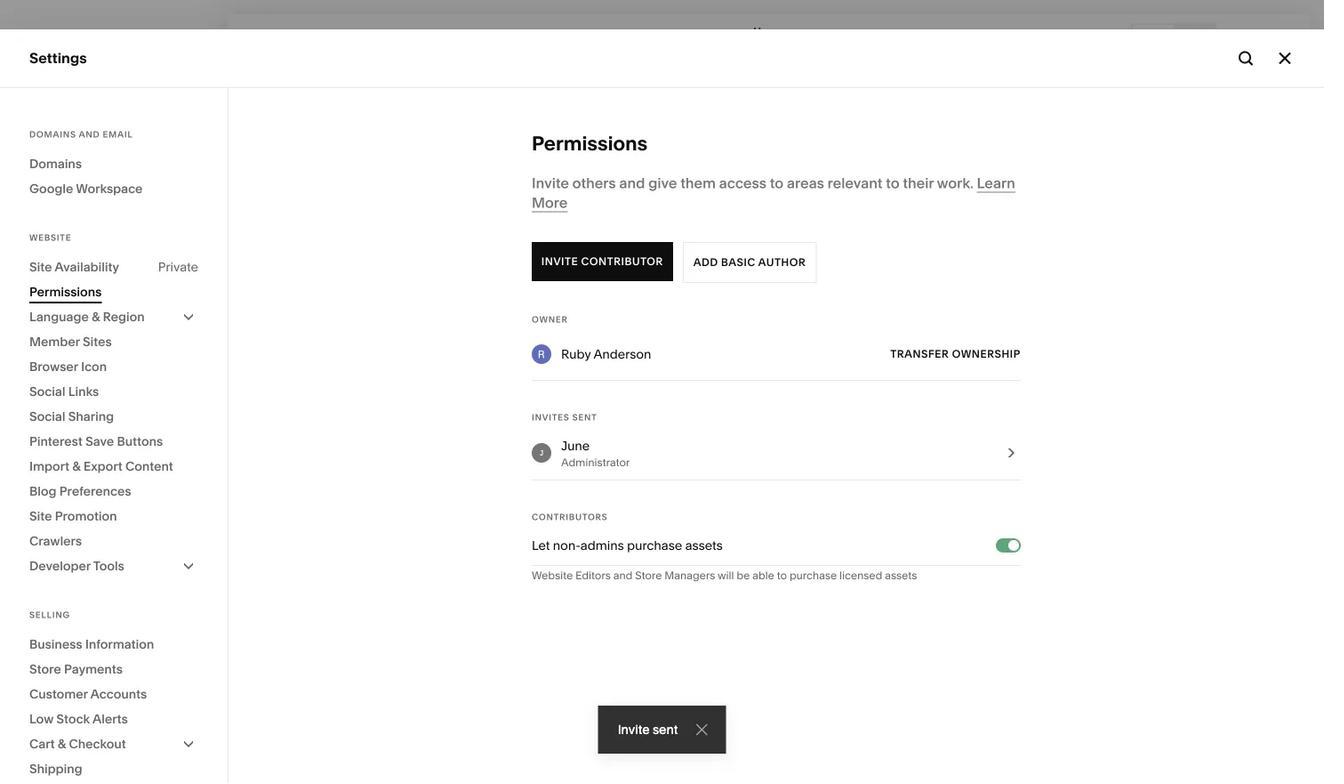 Task type: locate. For each thing, give the bounding box(es) containing it.
assets right licensed
[[885, 569, 918, 582]]

store up ra
[[29, 662, 61, 677]]

2 vertical spatial invite
[[618, 722, 650, 737]]

tools
[[93, 558, 124, 573]]

& up sites
[[92, 309, 100, 324]]

and right editors at the left bottom of the page
[[614, 569, 633, 582]]

1 vertical spatial &
[[72, 459, 81, 474]]

& inside language & region "dropdown button"
[[92, 309, 100, 324]]

permissions link
[[29, 279, 198, 304]]

add basic author
[[694, 256, 807, 269]]

0 vertical spatial selling
[[29, 142, 75, 159]]

store down let non-admins purchase assets
[[636, 569, 662, 582]]

site for site promotion
[[29, 509, 52, 524]]

to
[[770, 174, 784, 192], [886, 174, 900, 192], [777, 569, 788, 582], [644, 751, 656, 766]]

1 vertical spatial invite
[[542, 255, 579, 268]]

selling down domains and email
[[29, 142, 75, 159]]

social down 'browser'
[[29, 384, 65, 399]]

permissions
[[532, 131, 648, 155], [29, 284, 102, 299]]

cart & checkout
[[29, 736, 126, 751]]

social
[[29, 384, 65, 399], [29, 409, 65, 424]]

2 site from the top
[[29, 509, 52, 524]]

will
[[718, 569, 735, 582]]

site for site availability
[[29, 259, 52, 274]]

and left 'email' on the top left of page
[[79, 129, 100, 140]]

invite for invite others and give them access to areas relevant to their work.
[[532, 174, 569, 192]]

invite for invite sent
[[618, 722, 650, 737]]

0 horizontal spatial website
[[29, 232, 71, 243]]

1 social from the top
[[29, 384, 65, 399]]

ruby anderson
[[561, 347, 652, 362]]

anderson for ruby anderson rubyanndersson@gmail.com
[[99, 674, 149, 687]]

domains for domains
[[29, 156, 82, 171]]

1 vertical spatial permissions
[[29, 284, 102, 299]]

0 horizontal spatial ruby
[[71, 674, 96, 687]]

2 social from the top
[[29, 409, 65, 424]]

invite up owner
[[542, 255, 579, 268]]

business information
[[29, 637, 154, 652]]

site
[[29, 259, 52, 274], [29, 509, 52, 524]]

permissions up others
[[532, 131, 648, 155]]

& right cart
[[58, 736, 66, 751]]

member
[[29, 334, 80, 349]]

business
[[29, 637, 82, 652]]

1 vertical spatial purchase
[[790, 569, 837, 582]]

website down let
[[532, 569, 573, 582]]

1 horizontal spatial website
[[532, 569, 573, 582]]

0 vertical spatial invite
[[532, 174, 569, 192]]

browser icon
[[29, 359, 107, 374]]

0 vertical spatial domains
[[29, 129, 76, 140]]

1 vertical spatial and
[[620, 174, 645, 192]]

site availability
[[29, 259, 119, 274]]

1 horizontal spatial anderson
[[594, 347, 652, 362]]

help
[[29, 616, 61, 633]]

1 horizontal spatial &
[[72, 459, 81, 474]]

developer tools
[[29, 558, 124, 573]]

1 vertical spatial anderson
[[99, 674, 149, 687]]

website up 'site availability'
[[29, 232, 71, 243]]

your
[[772, 751, 798, 766]]

domains link
[[29, 151, 198, 176]]

& inside cart & checkout dropdown button
[[58, 736, 66, 751]]

0 vertical spatial ruby
[[561, 347, 591, 362]]

0 vertical spatial assets
[[686, 538, 723, 553]]

2 domains from the top
[[29, 156, 82, 171]]

domains and email
[[29, 129, 133, 140]]

0 horizontal spatial permissions
[[29, 284, 102, 299]]

non-
[[553, 538, 581, 553]]

1 vertical spatial ruby
[[71, 674, 96, 687]]

site down analytics
[[29, 259, 52, 274]]

preferences
[[59, 484, 131, 499]]

now
[[616, 751, 641, 766]]

0 vertical spatial &
[[92, 309, 100, 324]]

None checkbox
[[1009, 540, 1020, 551]]

0 vertical spatial website
[[29, 232, 71, 243]]

accounts
[[90, 686, 147, 702]]

administrator
[[561, 456, 630, 469]]

ruby for ruby anderson rubyanndersson@gmail.com
[[71, 674, 96, 687]]

author
[[759, 256, 807, 269]]

anderson up rubyanndersson@gmail.com
[[99, 674, 149, 687]]

june administrator
[[561, 438, 630, 469]]

invite up now
[[618, 722, 650, 737]]

1 vertical spatial selling
[[29, 609, 70, 620]]

1 vertical spatial website
[[532, 569, 573, 582]]

selling up business
[[29, 609, 70, 620]]

browser
[[29, 359, 78, 374]]

0 vertical spatial social
[[29, 384, 65, 399]]

more
[[532, 194, 568, 211]]

purchase left licensed
[[790, 569, 837, 582]]

1 vertical spatial site
[[29, 509, 52, 524]]

permissions up "language"
[[29, 284, 102, 299]]

social links link
[[29, 379, 198, 404]]

site down blog
[[29, 509, 52, 524]]

and left the give
[[620, 174, 645, 192]]

private
[[158, 259, 198, 274]]

out
[[736, 751, 755, 766]]

blog preferences
[[29, 484, 131, 499]]

purchase
[[627, 538, 683, 553], [790, 569, 837, 582]]

1 vertical spatial store
[[29, 662, 61, 677]]

social up pinterest
[[29, 409, 65, 424]]

0 vertical spatial permissions
[[532, 131, 648, 155]]

learn
[[977, 174, 1016, 192]]

2 vertical spatial &
[[58, 736, 66, 751]]

social for social links
[[29, 384, 65, 399]]

invite contributor
[[542, 255, 664, 268]]

1 domains from the top
[[29, 129, 76, 140]]

checkout
[[69, 736, 126, 751]]

to left their
[[886, 174, 900, 192]]

email
[[103, 129, 133, 140]]

contributors
[[532, 512, 608, 522]]

close grey icon image
[[693, 720, 712, 739]]

1 horizontal spatial store
[[636, 569, 662, 582]]

&
[[92, 309, 100, 324], [72, 459, 81, 474], [58, 736, 66, 751]]

assets up "managers" in the right of the page
[[686, 538, 723, 553]]

purchase up "managers" in the right of the page
[[627, 538, 683, 553]]

ruby
[[561, 347, 591, 362], [71, 674, 96, 687]]

workspace
[[76, 181, 143, 196]]

domains for domains and email
[[29, 129, 76, 140]]

trial
[[442, 751, 464, 766]]

& up blog preferences in the bottom left of the page
[[72, 459, 81, 474]]

ruby inside ruby anderson rubyanndersson@gmail.com
[[71, 674, 96, 687]]

import & export content link
[[29, 454, 198, 479]]

import
[[29, 459, 69, 474]]

buttons
[[117, 434, 163, 449]]

settings
[[29, 49, 87, 67]]

1 site from the top
[[29, 259, 52, 274]]

invites sent
[[532, 412, 598, 423]]

alerts
[[93, 711, 128, 727]]

selling link
[[29, 141, 198, 162]]

& for import
[[72, 459, 81, 474]]

2 horizontal spatial &
[[92, 309, 100, 324]]

promotion
[[55, 509, 117, 524]]

social for social sharing
[[29, 409, 65, 424]]

invite contributor button
[[532, 242, 674, 281]]

1 vertical spatial social
[[29, 409, 65, 424]]

0 vertical spatial anderson
[[594, 347, 652, 362]]

invite up more
[[532, 174, 569, 192]]

let
[[532, 538, 550, 553]]

give
[[649, 174, 678, 192]]

0 horizontal spatial anderson
[[99, 674, 149, 687]]

stock
[[56, 711, 90, 727]]

sites
[[83, 334, 112, 349]]

transfer ownership
[[891, 347, 1021, 360]]

site promotion
[[29, 509, 117, 524]]

able
[[753, 569, 775, 582]]

anderson up sent at the left bottom of the page
[[594, 347, 652, 362]]

acuity
[[29, 268, 72, 286]]

0 vertical spatial site
[[29, 259, 52, 274]]

website
[[29, 232, 71, 243], [532, 569, 573, 582]]

links
[[68, 384, 99, 399]]

invite inside button
[[542, 255, 579, 268]]

anderson inside ruby anderson rubyanndersson@gmail.com
[[99, 674, 149, 687]]

invite
[[532, 174, 569, 192], [542, 255, 579, 268], [618, 722, 650, 737]]

language & region button
[[29, 304, 198, 329]]

& inside import & export content link
[[72, 459, 81, 474]]

0 horizontal spatial &
[[58, 736, 66, 751]]

transfer ownership button
[[891, 338, 1021, 370]]

1 vertical spatial assets
[[885, 569, 918, 582]]

ruby anderson rubyanndersson@gmail.com
[[71, 674, 215, 701]]

0 vertical spatial and
[[79, 129, 100, 140]]

2 vertical spatial and
[[614, 569, 633, 582]]

days.
[[528, 751, 558, 766]]

export
[[84, 459, 123, 474]]

and for website
[[614, 569, 633, 582]]

others
[[573, 174, 616, 192]]

store payments link
[[29, 657, 198, 682]]

1 vertical spatial domains
[[29, 156, 82, 171]]

1 horizontal spatial ruby
[[561, 347, 591, 362]]

website for website editors and store managers will be able to purchase licensed assets
[[532, 569, 573, 582]]

language
[[29, 309, 89, 324]]

to right the able
[[777, 569, 788, 582]]

language & region link
[[29, 304, 198, 329]]

0 horizontal spatial purchase
[[627, 538, 683, 553]]

acuity scheduling link
[[29, 267, 198, 288]]

your
[[413, 751, 439, 766]]

anderson
[[594, 347, 652, 362], [99, 674, 149, 687]]

assets
[[686, 538, 723, 553], [885, 569, 918, 582]]

j
[[540, 448, 544, 457]]



Task type: vqa. For each thing, say whether or not it's contained in the screenshot.
Social for Social Links
yes



Task type: describe. For each thing, give the bounding box(es) containing it.
analytics link
[[29, 236, 198, 257]]

basic
[[722, 256, 756, 269]]

content
[[125, 459, 173, 474]]

developer tools button
[[29, 553, 198, 578]]

learn more
[[532, 174, 1016, 211]]

the
[[681, 751, 700, 766]]

access
[[719, 174, 767, 192]]

editors
[[576, 569, 611, 582]]

pinterest save buttons link
[[29, 429, 198, 454]]

of
[[758, 751, 769, 766]]

& for cart
[[58, 736, 66, 751]]

google
[[29, 181, 73, 196]]

social sharing
[[29, 409, 114, 424]]

admins
[[581, 538, 624, 553]]

invite sent
[[618, 722, 678, 737]]

add
[[694, 256, 719, 269]]

ra
[[36, 681, 52, 694]]

1 horizontal spatial purchase
[[790, 569, 837, 582]]

low stock alerts
[[29, 711, 128, 727]]

cart & checkout button
[[29, 731, 198, 756]]

pinterest save buttons
[[29, 434, 163, 449]]

14
[[513, 751, 525, 766]]

home
[[754, 25, 785, 38]]

payments
[[64, 662, 123, 677]]

library
[[71, 553, 119, 570]]

their
[[903, 174, 934, 192]]

get
[[659, 751, 678, 766]]

areas
[[787, 174, 825, 192]]

& for language
[[92, 309, 100, 324]]

developer tools link
[[29, 553, 198, 578]]

asset
[[29, 553, 68, 570]]

cart
[[29, 736, 55, 751]]

browser icon link
[[29, 354, 198, 379]]

transfer
[[891, 347, 950, 360]]

owner
[[532, 314, 568, 325]]

social sharing link
[[29, 404, 198, 429]]

them
[[681, 174, 716, 192]]

to left get
[[644, 751, 656, 766]]

marketing
[[29, 174, 98, 191]]

member sites
[[29, 334, 112, 349]]

crawlers
[[29, 533, 82, 549]]

managers
[[665, 569, 716, 582]]

customer accounts
[[29, 686, 147, 702]]

language & region
[[29, 309, 145, 324]]

google workspace link
[[29, 176, 198, 201]]

developer
[[29, 558, 91, 573]]

low stock alerts link
[[29, 706, 198, 731]]

asset library link
[[29, 552, 198, 573]]

analytics
[[29, 237, 92, 254]]

in
[[499, 751, 510, 766]]

invite others and give them access to areas relevant to their work.
[[532, 174, 977, 192]]

learn more link
[[532, 174, 1016, 212]]

1 horizontal spatial permissions
[[532, 131, 648, 155]]

acuity scheduling
[[29, 268, 152, 286]]

1 horizontal spatial assets
[[885, 569, 918, 582]]

add basic author button
[[683, 242, 817, 283]]

0 horizontal spatial assets
[[686, 538, 723, 553]]

to left areas on the top right of page
[[770, 174, 784, 192]]

ruby for ruby anderson
[[561, 347, 591, 362]]

scheduling
[[76, 268, 152, 286]]

save
[[85, 434, 114, 449]]

invite for invite contributor
[[542, 255, 579, 268]]

0 vertical spatial purchase
[[627, 538, 683, 553]]

site.
[[801, 751, 825, 766]]

information
[[85, 637, 154, 652]]

cart & checkout link
[[29, 731, 198, 756]]

sent
[[653, 722, 678, 737]]

customer
[[29, 686, 88, 702]]

google workspace
[[29, 181, 143, 196]]

anderson for ruby anderson
[[594, 347, 652, 362]]

shipping link
[[29, 756, 198, 781]]

2 selling from the top
[[29, 609, 70, 620]]

website for website
[[29, 232, 71, 243]]

june
[[561, 438, 590, 453]]

0 vertical spatial store
[[636, 569, 662, 582]]

social links
[[29, 384, 99, 399]]

customer accounts link
[[29, 682, 198, 706]]

1 selling from the top
[[29, 142, 75, 159]]

your trial ends in 14 days. upgrade now to get the most out of your site.
[[413, 751, 825, 766]]

asset library
[[29, 553, 119, 570]]

0 horizontal spatial store
[[29, 662, 61, 677]]

contributor
[[582, 255, 664, 268]]

marketing link
[[29, 173, 198, 194]]

and for invite
[[620, 174, 645, 192]]

be
[[737, 569, 750, 582]]

sharing
[[68, 409, 114, 424]]



